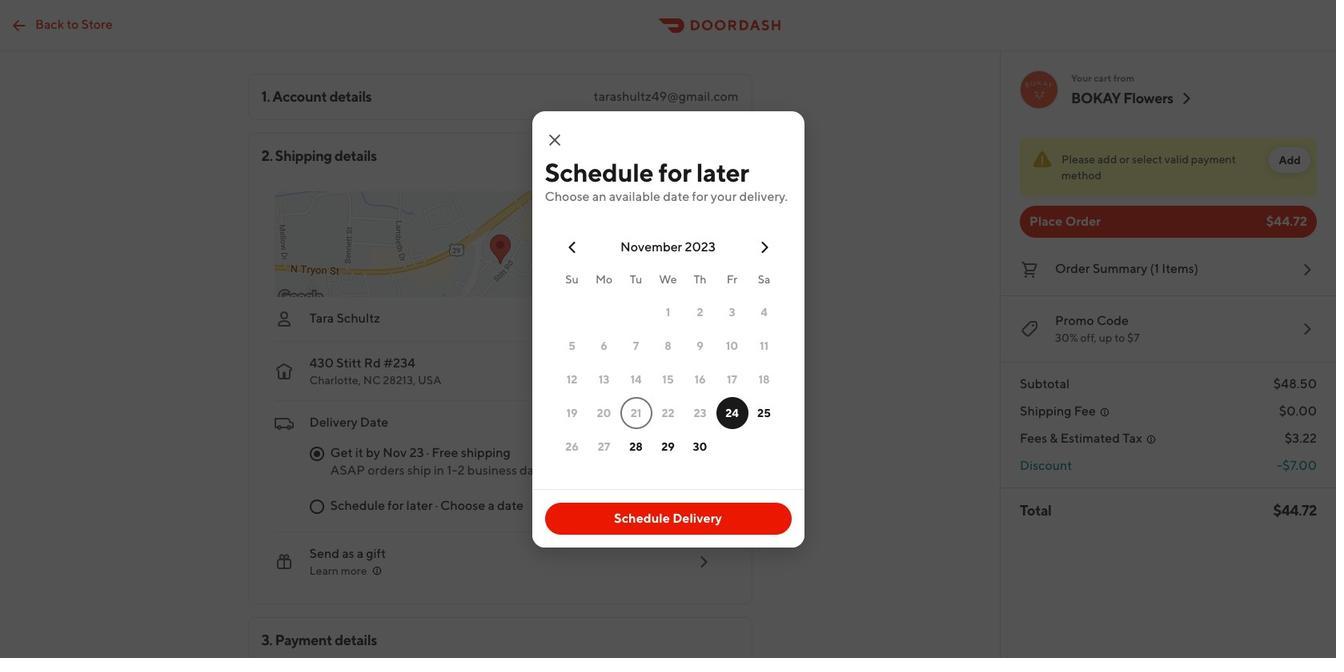 Task type: locate. For each thing, give the bounding box(es) containing it.
monday, november 27, 2023 cell
[[588, 430, 620, 462]]

$44.72 down -$7.00
[[1273, 502, 1317, 519]]

0 vertical spatial order
[[1065, 214, 1101, 229]]

2 row from the top
[[556, 295, 780, 329]]

back
[[35, 16, 64, 32]]

flowers
[[1123, 90, 1174, 106]]

0 vertical spatial date
[[663, 189, 690, 204]]

off,
[[1081, 331, 1097, 344]]

status
[[1020, 138, 1317, 196]]

23 right wednesday, november 22, 2023 "cell"
[[694, 406, 707, 419]]

schedule down asap
[[330, 498, 385, 513]]

thursday, november 23, 2023 cell
[[684, 397, 716, 429]]

2 left the friday, november 3, 2023 cell on the right top of the page
[[697, 305, 703, 318]]

$7
[[1127, 331, 1140, 344]]

$44.72 down 'add'
[[1266, 214, 1308, 229]]

close schedule for later image
[[545, 130, 564, 149]]

27
[[598, 440, 610, 453]]

delivery down 30 at the right of page
[[673, 510, 722, 526]]

row group containing 1
[[556, 295, 780, 463]]

4
[[761, 305, 768, 318]]

option group
[[309, 444, 713, 529]]

later up your
[[696, 157, 749, 187]]

0 horizontal spatial delivery
[[309, 415, 358, 430]]

su
[[565, 273, 579, 285]]

0 horizontal spatial date
[[497, 498, 524, 513]]

0 horizontal spatial a
[[357, 546, 364, 561]]

1 vertical spatial to
[[1115, 331, 1125, 344]]

schedule down 28
[[614, 510, 670, 526]]

1 vertical spatial details
[[335, 147, 377, 164]]

later for schedule for later · choose a date
[[406, 498, 433, 513]]

1 horizontal spatial choose
[[545, 189, 590, 204]]

1 horizontal spatial a
[[488, 498, 495, 513]]

choose down "1-"
[[440, 498, 485, 513]]

for left your
[[692, 189, 708, 204]]

0 vertical spatial choose
[[545, 189, 590, 204]]

mo
[[596, 273, 613, 285]]

2 right in
[[457, 463, 465, 478]]

4 row from the top
[[556, 362, 780, 396]]

promo code 30% off, up to $7
[[1055, 313, 1140, 344]]

0 vertical spatial a
[[488, 498, 495, 513]]

3 row from the top
[[556, 329, 780, 362]]

as
[[342, 546, 354, 561]]

a right as
[[357, 546, 364, 561]]

26
[[565, 440, 579, 453]]

delivery up get
[[309, 415, 358, 430]]

cart
[[1094, 72, 1112, 84]]

to left $7
[[1115, 331, 1125, 344]]

1 vertical spatial $44.72
[[1273, 502, 1317, 519]]

1 vertical spatial later
[[406, 498, 433, 513]]

5 row from the top
[[556, 396, 780, 430]]

november 2023 grid
[[556, 231, 780, 463]]

add
[[1098, 153, 1117, 166]]

row group
[[556, 295, 780, 463]]

0 horizontal spatial ·
[[427, 445, 429, 460]]

1 vertical spatial order
[[1055, 261, 1090, 276]]

1 horizontal spatial ·
[[435, 498, 438, 513]]

send
[[309, 546, 339, 561]]

a inside option group
[[488, 498, 495, 513]]

for
[[659, 157, 691, 187], [692, 189, 708, 204], [388, 498, 404, 513]]

1
[[666, 305, 670, 318]]

0 vertical spatial 2
[[697, 305, 703, 318]]

charlotte,
[[309, 374, 361, 387]]

0 vertical spatial delivery
[[309, 415, 358, 430]]

back to store
[[35, 16, 113, 32]]

for up choose an available date for your delivery.
[[659, 157, 691, 187]]

2. shipping
[[261, 147, 332, 164]]

promo
[[1055, 313, 1094, 328]]

0 horizontal spatial to
[[67, 16, 79, 32]]

$48.50
[[1274, 376, 1317, 392]]

1 vertical spatial choose
[[440, 498, 485, 513]]

free
[[432, 445, 458, 460]]

0 vertical spatial later
[[696, 157, 749, 187]]

· left free
[[427, 445, 429, 460]]

$44.72
[[1266, 214, 1308, 229], [1273, 502, 1317, 519]]

get
[[330, 445, 353, 460]]

1 horizontal spatial 23
[[694, 406, 707, 419]]

2 horizontal spatial for
[[692, 189, 708, 204]]

details right 3. payment on the bottom left of the page
[[335, 632, 377, 649]]

1-
[[447, 463, 458, 478]]

430 stitt rd #234 charlotte,  nc 28213,  usa
[[309, 356, 441, 387]]

a down business at the left bottom of page
[[488, 498, 495, 513]]

2 inside thursday, november 2, 2023 cell
[[697, 305, 703, 318]]

28213,
[[383, 374, 416, 387]]

schedule for schedule for later
[[545, 157, 654, 187]]

9
[[697, 339, 704, 352]]

$7.00
[[1283, 458, 1317, 473]]

monday, november 6, 2023 cell
[[588, 329, 620, 362]]

0 horizontal spatial later
[[406, 498, 433, 513]]

choose
[[545, 189, 590, 204], [440, 498, 485, 513]]

date down schedule for later
[[663, 189, 690, 204]]

monday, november 13, 2023 cell
[[588, 363, 620, 395]]

schedule inside button
[[614, 510, 670, 526]]

0 vertical spatial for
[[659, 157, 691, 187]]

0 horizontal spatial 23
[[410, 445, 424, 460]]

previous month image
[[562, 237, 582, 257]]

17
[[727, 373, 737, 386]]

date down business at the left bottom of page
[[497, 498, 524, 513]]

option group containing get it by nov 23
[[309, 444, 713, 529]]

0 horizontal spatial choose
[[440, 498, 485, 513]]

schultz
[[337, 311, 380, 326]]

&
[[1050, 431, 1058, 446]]

1 horizontal spatial date
[[663, 189, 690, 204]]

back to store button
[[0, 9, 122, 41]]

0 vertical spatial details
[[329, 88, 372, 105]]

fr
[[727, 273, 738, 285]]

select
[[1132, 153, 1163, 166]]

gift
[[366, 546, 386, 561]]

2
[[697, 305, 703, 318], [457, 463, 465, 478]]

fees & estimated
[[1020, 431, 1120, 446]]

1 horizontal spatial later
[[696, 157, 749, 187]]

3
[[729, 305, 735, 318]]

total
[[1020, 502, 1052, 519]]

wednesday, november 15, 2023 cell
[[652, 363, 684, 395]]

0 vertical spatial 23
[[694, 406, 707, 419]]

1 row from the top
[[556, 263, 780, 295]]

store
[[81, 16, 113, 32]]

or
[[1120, 153, 1130, 166]]

th
[[694, 273, 707, 285]]

6 row from the top
[[556, 430, 780, 463]]

20
[[597, 406, 611, 419]]

1 vertical spatial 23
[[410, 445, 424, 460]]

date inside schedule for later dialog
[[663, 189, 690, 204]]

learn more
[[309, 564, 367, 577]]

nc
[[363, 374, 381, 387]]

1 vertical spatial 2
[[457, 463, 465, 478]]

0 horizontal spatial for
[[388, 498, 404, 513]]

available
[[609, 189, 661, 204]]

an
[[592, 189, 606, 204]]

1 horizontal spatial delivery
[[673, 510, 722, 526]]

thursday, november 2, 2023 cell
[[684, 296, 716, 328]]

1 vertical spatial delivery
[[673, 510, 722, 526]]

method
[[1062, 169, 1102, 182]]

None radio
[[309, 447, 324, 461]]

saturday, november 4, 2023 cell
[[748, 296, 780, 328]]

your
[[711, 189, 737, 204]]

· down in
[[435, 498, 438, 513]]

none radio inside option group
[[309, 500, 324, 514]]

row containing 1
[[556, 295, 780, 329]]

2 vertical spatial for
[[388, 498, 404, 513]]

details right the 1. account
[[329, 88, 372, 105]]

1 horizontal spatial to
[[1115, 331, 1125, 344]]

23 up "ship"
[[410, 445, 424, 460]]

for for schedule for later · choose a date
[[388, 498, 404, 513]]

0 vertical spatial to
[[67, 16, 79, 32]]

discount
[[1020, 458, 1072, 473]]

by
[[366, 445, 380, 460]]

friday, november 3, 2023 cell
[[716, 296, 748, 328]]

learn more button
[[309, 563, 383, 579]]

order left the summary
[[1055, 261, 1090, 276]]

0 vertical spatial ·
[[427, 445, 429, 460]]

1. account details
[[261, 88, 372, 105]]

for down orders
[[388, 498, 404, 513]]

schedule for later dialog
[[532, 111, 804, 547]]

1 horizontal spatial for
[[659, 157, 691, 187]]

to right back at the left of the page
[[67, 16, 79, 32]]

$0.00
[[1279, 404, 1317, 419]]

tarashultz49@gmail.com
[[594, 89, 739, 104]]

schedule up an
[[545, 157, 654, 187]]

shipping
[[1020, 404, 1072, 419]]

0 horizontal spatial 2
[[457, 463, 465, 478]]

1 vertical spatial date
[[497, 498, 524, 513]]

1 horizontal spatial 2
[[697, 305, 703, 318]]

18
[[759, 373, 770, 386]]

later down "ship"
[[406, 498, 433, 513]]

saturday, november 11, 2023 cell
[[748, 329, 780, 362]]

order right place on the right top of page
[[1065, 214, 1101, 229]]

monday, november 20, 2023 cell
[[588, 397, 620, 429]]

place order
[[1030, 214, 1101, 229]]

a
[[488, 498, 495, 513], [357, 546, 364, 561]]

details right 2. shipping
[[335, 147, 377, 164]]

place
[[1030, 214, 1063, 229]]

your
[[1071, 72, 1092, 84]]

choose left an
[[545, 189, 590, 204]]

2 vertical spatial details
[[335, 632, 377, 649]]

None radio
[[309, 500, 324, 514]]

row
[[556, 263, 780, 295], [556, 295, 780, 329], [556, 329, 780, 362], [556, 362, 780, 396], [556, 396, 780, 430], [556, 430, 780, 463]]

later inside dialog
[[696, 157, 749, 187]]

ship
[[407, 463, 431, 478]]

5
[[569, 339, 576, 352]]

next month image
[[755, 237, 774, 257]]

1 vertical spatial for
[[692, 189, 708, 204]]

to inside "promo code 30% off, up to $7"
[[1115, 331, 1125, 344]]

in
[[434, 463, 444, 478]]



Task type: vqa. For each thing, say whether or not it's contained in the screenshot.
Choose to the bottom
yes



Task type: describe. For each thing, give the bounding box(es) containing it.
later for schedule for later
[[696, 157, 749, 187]]

25
[[758, 406, 771, 419]]

please add or select valid payment method
[[1062, 153, 1236, 182]]

we
[[659, 273, 677, 285]]

it
[[355, 445, 363, 460]]

row containing 19
[[556, 396, 780, 430]]

fee
[[1074, 404, 1096, 419]]

6
[[601, 339, 608, 352]]

date
[[360, 415, 388, 430]]

10
[[726, 339, 738, 352]]

order inside button
[[1055, 261, 1090, 276]]

13
[[599, 373, 610, 386]]

learn
[[309, 564, 339, 577]]

order summary (1 items)
[[1055, 261, 1199, 276]]

28
[[629, 440, 643, 453]]

2 inside get it by nov 23 · free shipping asap orders ship in 1-2 business days
[[457, 463, 465, 478]]

sunday, november 19, 2023 cell
[[556, 397, 588, 429]]

23 inside get it by nov 23 · free shipping asap orders ship in 1-2 business days
[[410, 445, 424, 460]]

schedule for schedule for later · choose a date
[[330, 498, 385, 513]]

november
[[621, 239, 682, 254]]

november 2023
[[621, 239, 716, 254]]

friday, november 17, 2023 cell
[[716, 363, 748, 395]]

orders
[[368, 463, 405, 478]]

schedule delivery
[[614, 510, 722, 526]]

3. payment
[[261, 632, 332, 649]]

details for 2. shipping details
[[335, 147, 377, 164]]

schedule delivery button
[[545, 502, 791, 534]]

1 vertical spatial a
[[357, 546, 364, 561]]

sunday, november 26, 2023 cell
[[556, 430, 588, 462]]

tara schultz
[[309, 311, 380, 326]]

30%
[[1055, 331, 1078, 344]]

16
[[695, 373, 706, 386]]

#234
[[384, 356, 415, 371]]

fees
[[1020, 431, 1047, 446]]

stitt
[[336, 356, 362, 371]]

sunday, november 5, 2023 cell
[[556, 329, 588, 362]]

row containing su
[[556, 263, 780, 295]]

your cart from
[[1071, 72, 1135, 84]]

tuesday, november 21, 2023 cell
[[620, 397, 652, 429]]

430
[[309, 356, 334, 371]]

$3.22
[[1285, 431, 1317, 446]]

-$7.00
[[1277, 458, 1317, 473]]

saturday, november 18, 2023 cell
[[748, 363, 780, 395]]

days
[[520, 463, 546, 478]]

valid
[[1165, 153, 1189, 166]]

14
[[630, 373, 642, 386]]

add button
[[1269, 147, 1311, 173]]

1 vertical spatial ·
[[435, 498, 438, 513]]

nov
[[383, 445, 407, 460]]

status containing please add or select valid payment method
[[1020, 138, 1317, 196]]

thursday, november 9, 2023 cell
[[684, 329, 716, 362]]

add
[[1279, 154, 1301, 167]]

code
[[1097, 313, 1129, 328]]

delivery inside button
[[673, 510, 722, 526]]

row containing 26
[[556, 430, 780, 463]]

usa
[[418, 374, 441, 387]]

30
[[693, 440, 707, 453]]

order summary (1 items) button
[[1020, 257, 1317, 283]]

1. account
[[261, 88, 327, 105]]

bokay flowers
[[1071, 90, 1174, 106]]

summary
[[1093, 261, 1148, 276]]

19
[[566, 406, 578, 419]]

21
[[631, 406, 642, 419]]

tara
[[309, 311, 334, 326]]

delivery.
[[739, 189, 788, 204]]

get it by nov 23 · free shipping asap orders ship in 1-2 business days
[[330, 445, 546, 478]]

15
[[662, 373, 674, 386]]

-
[[1277, 458, 1283, 473]]

tax
[[1123, 431, 1143, 446]]

wednesday, november 1, 2023 cell
[[652, 296, 684, 328]]

thursday, november 16, 2023 cell
[[684, 363, 716, 395]]

sunday, november 12, 2023 cell
[[556, 363, 588, 395]]

tuesday, november 7, 2023 cell
[[620, 329, 652, 362]]

to inside back to store button
[[67, 16, 79, 32]]

details for 1. account details
[[329, 88, 372, 105]]

friday, november 10, 2023 cell
[[716, 329, 748, 362]]

row containing 12
[[556, 362, 780, 396]]

row containing 5
[[556, 329, 780, 362]]

choose an available date for your delivery.
[[545, 189, 788, 204]]

tu
[[630, 273, 642, 285]]

12
[[567, 373, 578, 386]]

choose inside schedule for later dialog
[[545, 189, 590, 204]]

send as a gift
[[309, 546, 386, 561]]

business
[[467, 463, 517, 478]]

estimated
[[1061, 431, 1120, 446]]

tuesday, november 14, 2023 cell
[[620, 363, 652, 395]]

row group inside schedule for later dialog
[[556, 295, 780, 463]]

for for schedule for later
[[659, 157, 691, 187]]

more
[[341, 564, 367, 577]]

from
[[1114, 72, 1135, 84]]

· inside get it by nov 23 · free shipping asap orders ship in 1-2 business days
[[427, 445, 429, 460]]

24
[[726, 406, 739, 419]]

please
[[1062, 153, 1096, 166]]

schedule for schedule delivery
[[614, 510, 670, 526]]

8
[[665, 339, 672, 352]]

23 inside cell
[[694, 406, 707, 419]]

29
[[661, 440, 675, 453]]

details for 3. payment details
[[335, 632, 377, 649]]

7
[[633, 339, 639, 352]]

rd
[[364, 356, 381, 371]]

2. shipping details
[[261, 147, 377, 164]]

subtotal
[[1020, 376, 1070, 392]]

payment
[[1191, 153, 1236, 166]]

asap
[[330, 463, 365, 478]]

wednesday, november 22, 2023 cell
[[652, 397, 684, 429]]

(1
[[1150, 261, 1160, 276]]

schedule for later
[[545, 157, 749, 187]]

wednesday, november 8, 2023 cell
[[652, 329, 684, 362]]

0 vertical spatial $44.72
[[1266, 214, 1308, 229]]



